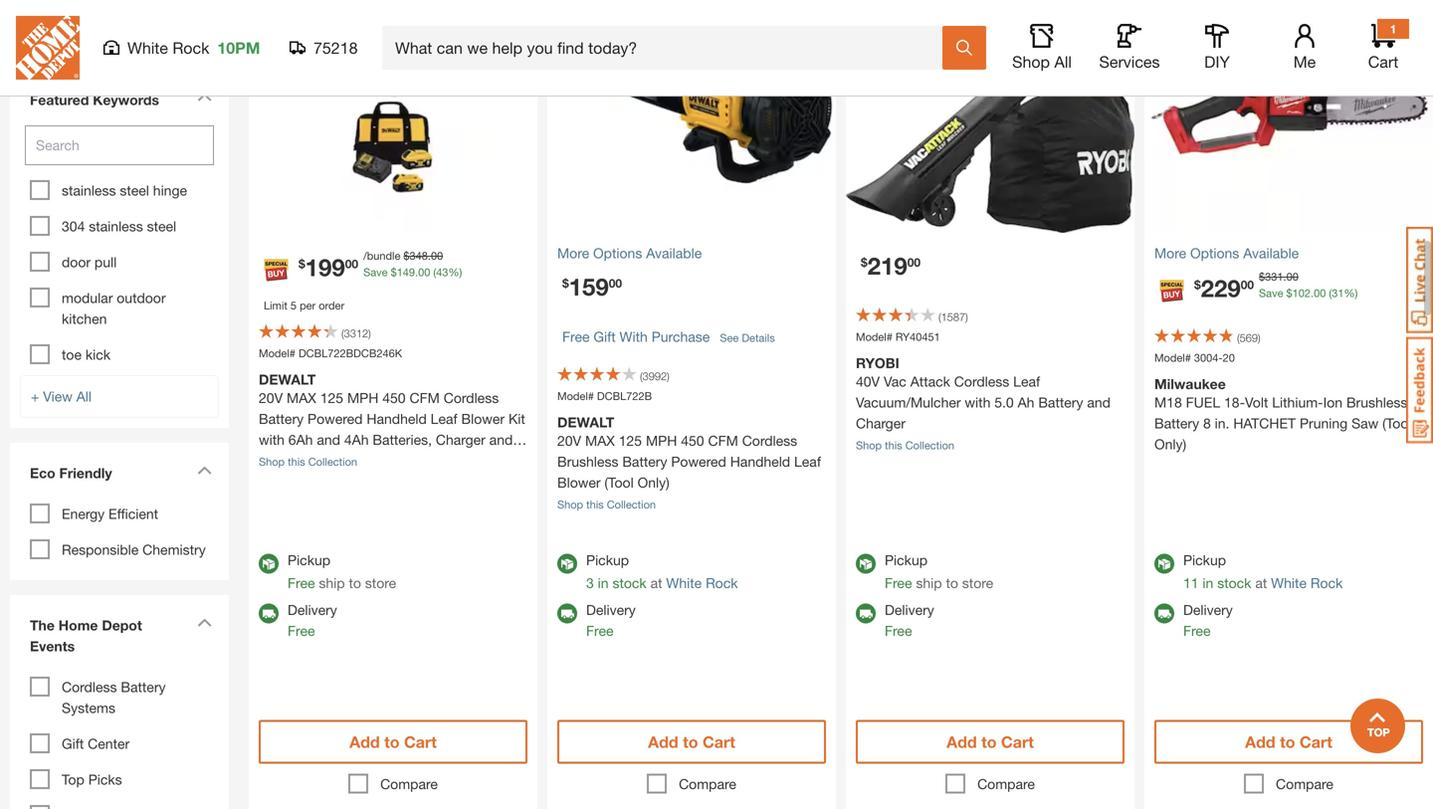 Task type: describe. For each thing, give the bounding box(es) containing it.
5
[[291, 299, 297, 312]]

model# dcbl722bdcb246k
[[259, 347, 402, 360]]

caret icon image for featured keywords
[[197, 93, 212, 102]]

ship for 3rd available for pickup icon from the right
[[319, 575, 345, 591]]

model# ry40451
[[856, 330, 940, 343]]

) for ( 1587 )
[[965, 311, 968, 323]]

331
[[1265, 270, 1283, 283]]

4 delivery from the left
[[1183, 602, 1233, 618]]

dewalt 20v max 125 mph 450 cfm cordless battery powered handheld leaf blower kit with 6ah and 4ah batteries, charger and bag
[[259, 371, 525, 469]]

free gift with purchase button
[[562, 317, 710, 357]]

( for ( 3992 )
[[640, 370, 643, 383]]

1 vertical spatial gift
[[62, 735, 84, 752]]

services
[[1099, 52, 1160, 71]]

services button
[[1098, 24, 1161, 72]]

the
[[30, 617, 55, 633]]

blower inside dewalt 20v max 125 mph 450 cfm cordless brushless battery powered handheld leaf blower (tool only) shop this collection
[[557, 474, 601, 491]]

0 vertical spatial stainless
[[62, 182, 116, 199]]

diy
[[1204, 52, 1230, 71]]

1 horizontal spatial and
[[489, 431, 513, 448]]

$ left 31
[[1286, 287, 1292, 300]]

outdoor
[[117, 290, 166, 306]]

shop this collection
[[259, 455, 357, 468]]

white rock 10pm
[[127, 38, 260, 57]]

+ for first '+ view all' link
[[31, 15, 39, 31]]

modular outdoor kitchen link
[[62, 290, 166, 327]]

vacuum/mulcher
[[856, 394, 961, 411]]

dewalt 20v max 125 mph 450 cfm cordless brushless battery powered handheld leaf blower (tool only) shop this collection
[[557, 414, 821, 511]]

Search text field
[[25, 125, 214, 165]]

1587
[[941, 311, 965, 323]]

%) inside $ 331 . 00 save $ 102 . 00 ( 31 %)
[[1344, 287, 1358, 300]]

battery inside cordless battery systems
[[121, 679, 166, 695]]

store for 3rd available for pickup icon from the right
[[365, 575, 396, 591]]

leaf inside dewalt 20v max 125 mph 450 cfm cordless battery powered handheld leaf blower kit with 6ah and 4ah batteries, charger and bag
[[431, 411, 457, 427]]

order
[[319, 299, 344, 312]]

stock for 3 in stock
[[613, 575, 647, 591]]

shop all button
[[1010, 24, 1074, 72]]

cordless inside dewalt 20v max 125 mph 450 cfm cordless brushless battery powered handheld leaf blower (tool only) shop this collection
[[742, 432, 797, 449]]

more for free
[[557, 245, 589, 261]]

. left 31
[[1311, 287, 1314, 300]]

eco friendly
[[30, 465, 112, 481]]

18-
[[1224, 394, 1245, 411]]

00 down the 348
[[418, 266, 430, 279]]

see details button
[[720, 320, 775, 357]]

3992
[[643, 370, 667, 383]]

cfm for handheld
[[410, 390, 440, 406]]

cordless inside ryobi 40v vac attack cordless leaf vacuum/mulcher with 5.0 ah battery and charger shop this collection
[[954, 373, 1009, 390]]

shop inside button
[[1012, 52, 1050, 71]]

pickup for second available for pickup icon from left
[[586, 552, 629, 568]]

( for ( 1587 )
[[938, 311, 941, 323]]

ah
[[1018, 394, 1035, 411]]

featured keywords
[[30, 92, 159, 108]]

to for add to cart button associated with first available for pickup icon from right
[[981, 732, 997, 751]]

collection inside ryobi 40v vac attack cordless leaf vacuum/mulcher with 5.0 ah battery and charger shop this collection
[[905, 439, 954, 452]]

compare for add to cart button associated with first available for pickup icon from right
[[977, 776, 1035, 792]]

the home depot events
[[30, 617, 142, 654]]

(tool-
[[1383, 415, 1417, 431]]

pickup for available for pickup image
[[1183, 552, 1226, 568]]

( inside $ 331 . 00 save $ 102 . 00 ( 31 %)
[[1329, 287, 1332, 300]]

kit
[[509, 411, 525, 427]]

collection inside dewalt 20v max 125 mph 450 cfm cordless brushless battery powered handheld leaf blower (tool only) shop this collection
[[607, 498, 656, 511]]

0 horizontal spatial and
[[317, 431, 340, 448]]

00 left 31
[[1314, 287, 1326, 300]]

1 available for pickup image from the left
[[259, 554, 279, 574]]

1
[[1390, 22, 1397, 36]]

keywords
[[93, 92, 159, 108]]

add to cart for 3rd available for pickup icon from the right
[[349, 732, 437, 751]]

add for second available for pickup icon from left add to cart button
[[648, 732, 678, 751]]

battery inside ryobi 40v vac attack cordless leaf vacuum/mulcher with 5.0 ah battery and charger shop this collection
[[1038, 394, 1083, 411]]

top
[[62, 771, 84, 788]]

responsible
[[62, 541, 139, 558]]

00 right the 331
[[1286, 270, 1299, 283]]

shop inside ryobi 40v vac attack cordless leaf vacuum/mulcher with 5.0 ah battery and charger shop this collection
[[856, 439, 882, 452]]

( 569 )
[[1237, 331, 1261, 344]]

toe kick
[[62, 346, 110, 363]]

and inside ryobi 40v vac attack cordless leaf vacuum/mulcher with 5.0 ah battery and charger shop this collection
[[1087, 394, 1111, 411]]

add to cart button for first available for pickup icon from right
[[856, 720, 1125, 764]]

gift center
[[62, 735, 130, 752]]

available for pickup image
[[1154, 554, 1174, 574]]

lithium-
[[1272, 394, 1323, 411]]

modular outdoor kitchen
[[62, 290, 166, 327]]

. down the 348
[[415, 266, 418, 279]]

at for 3 in stock
[[650, 575, 662, 591]]

3312
[[344, 327, 368, 340]]

the home depot events link
[[20, 605, 219, 672]]

rock for pickup 11 in stock at white rock
[[1311, 575, 1343, 591]]

add to cart for second available for pickup icon from left
[[648, 732, 735, 751]]

toe
[[62, 346, 82, 363]]

view for first '+ view all' link
[[43, 15, 72, 31]]

( 1587 )
[[938, 311, 968, 323]]

00 inside $ 229 00
[[1241, 278, 1254, 292]]

eco
[[30, 465, 55, 481]]

this inside ryobi 40v vac attack cordless leaf vacuum/mulcher with 5.0 ah battery and charger shop this collection
[[885, 439, 902, 452]]

20v for battery
[[259, 390, 283, 406]]

( for ( 3312 )
[[341, 327, 344, 340]]

3 delivery from the left
[[885, 602, 934, 618]]

$ 199 00
[[299, 253, 358, 281]]

center
[[88, 735, 130, 752]]

home
[[59, 617, 98, 633]]

this inside dewalt 20v max 125 mph 450 cfm cordless brushless battery powered handheld leaf blower (tool only) shop this collection
[[586, 498, 604, 511]]

powered inside dewalt 20v max 125 mph 450 cfm cordless battery powered handheld leaf blower kit with 6ah and 4ah batteries, charger and bag
[[308, 411, 363, 427]]

125 for battery
[[619, 432, 642, 449]]

brushless inside dewalt 20v max 125 mph 450 cfm cordless brushless battery powered handheld leaf blower (tool only) shop this collection
[[557, 453, 618, 470]]

40v vac attack cordless leaf vacuum/mulcher with 5.0 ah battery and charger image
[[846, 0, 1135, 233]]

add to cart button for second available for pickup icon from left
[[557, 720, 826, 764]]

2 + view all from the top
[[31, 388, 92, 405]]

delivery free for available shipping icon corresponding to available for pickup image
[[1183, 602, 1233, 639]]

max for battery
[[287, 390, 316, 406]]

featured keywords link
[[20, 80, 219, 125]]

229
[[1201, 274, 1241, 302]]

volt
[[1245, 394, 1268, 411]]

2 vertical spatial all
[[76, 388, 92, 405]]

348
[[410, 249, 428, 262]]

. right $ 229 00
[[1283, 270, 1286, 283]]

battery inside milwaukee m18 fuel 18-volt lithium-ion brushless battery 8 in. hatchet pruning saw (tool- only)
[[1154, 415, 1199, 431]]

available shipping image
[[557, 604, 577, 624]]

brushless inside milwaukee m18 fuel 18-volt lithium-ion brushless battery 8 in. hatchet pruning saw (tool- only)
[[1347, 394, 1408, 411]]

75218 button
[[290, 38, 358, 58]]

at for 11 in stock
[[1255, 575, 1267, 591]]

pickup free ship to store for first available for pickup icon from right
[[885, 552, 993, 591]]

+ for second '+ view all' link
[[31, 388, 39, 405]]

00 inside $ 219 00
[[907, 255, 921, 269]]

in.
[[1215, 415, 1230, 431]]

00 up 43
[[431, 249, 443, 262]]

/bundle $ 348 . 00 save $ 149 . 00 ( 43 %)
[[363, 249, 462, 279]]

caret icon image for the home depot events
[[197, 618, 212, 627]]

2 delivery from the left
[[586, 602, 636, 618]]

1 vertical spatial this
[[288, 455, 305, 468]]

20v max 125 mph 450 cfm cordless brushless battery powered handheld leaf blower (tool only) image
[[547, 0, 836, 233]]

white rock link for pickup 3 in stock at white rock
[[666, 575, 738, 591]]

20v for brushless
[[557, 432, 581, 449]]

4 add to cart button from the left
[[1154, 720, 1423, 764]]

cart 1
[[1368, 22, 1399, 71]]

$ inside $ 199 00
[[299, 257, 305, 271]]

add for 3rd available for pickup icon from the right add to cart button
[[349, 732, 380, 751]]

304 stainless steel link
[[62, 218, 176, 234]]

available for 00
[[1243, 245, 1299, 261]]

compare for second available for pickup icon from left add to cart button
[[679, 776, 736, 792]]

compare for 3rd available for pickup icon from the right add to cart button
[[380, 776, 438, 792]]

details
[[742, 332, 775, 345]]

leaf inside ryobi 40v vac attack cordless leaf vacuum/mulcher with 5.0 ah battery and charger shop this collection
[[1013, 373, 1040, 390]]

feedback link image
[[1406, 336, 1433, 444]]

219
[[868, 251, 907, 280]]

( 3312 )
[[341, 327, 371, 340]]

save inside /bundle $ 348 . 00 save $ 149 . 00 ( 43 %)
[[363, 266, 388, 279]]

options for gift
[[593, 245, 642, 261]]

0 vertical spatial all
[[76, 15, 92, 31]]

125 for powered
[[320, 390, 343, 406]]

149
[[397, 266, 415, 279]]

dewalt for dewalt 20v max 125 mph 450 cfm cordless battery powered handheld leaf blower kit with 6ah and 4ah batteries, charger and bag
[[259, 371, 316, 388]]

3004-
[[1194, 351, 1223, 364]]

) for ( 3312 )
[[368, 327, 371, 340]]

add to cart for first available for pickup icon from right
[[947, 732, 1034, 751]]

450 for powered
[[681, 432, 704, 449]]

model# for model# 3004-20
[[1154, 351, 1191, 364]]

199
[[305, 253, 345, 281]]

bag
[[259, 452, 284, 469]]

only) for battery
[[638, 474, 670, 491]]

energy efficient
[[62, 506, 158, 522]]

more options available link for purchase
[[557, 243, 826, 264]]

responsible chemistry
[[62, 541, 206, 558]]

1 vertical spatial stainless
[[89, 218, 143, 234]]

pruning
[[1300, 415, 1348, 431]]

the home depot logo image
[[16, 16, 80, 80]]

( inside /bundle $ 348 . 00 save $ 149 . 00 ( 43 %)
[[433, 266, 436, 279]]

events
[[30, 638, 75, 654]]

pickup for 3rd available for pickup icon from the right
[[288, 552, 330, 568]]

) for ( 569 )
[[1258, 331, 1261, 344]]

1 delivery from the left
[[288, 602, 337, 618]]

569
[[1240, 331, 1258, 344]]

cordless battery systems
[[62, 679, 166, 716]]

model# 3004-20
[[1154, 351, 1235, 364]]



Task type: locate. For each thing, give the bounding box(es) containing it.
gift up top
[[62, 735, 84, 752]]

%) inside /bundle $ 348 . 00 save $ 149 . 00 ( 43 %)
[[448, 266, 462, 279]]

dewalt inside dewalt 20v max 125 mph 450 cfm cordless battery powered handheld leaf blower kit with 6ah and 4ah batteries, charger and bag
[[259, 371, 316, 388]]

+ view all link down kick
[[20, 375, 219, 418]]

toe kick link
[[62, 346, 110, 363]]

What can we help you find today? search field
[[395, 27, 941, 69]]

model# for model# dcbl722bdcb246k
[[259, 347, 295, 360]]

1 horizontal spatial cfm
[[708, 432, 738, 449]]

caret icon image inside the home depot events link
[[197, 618, 212, 627]]

powered inside dewalt 20v max 125 mph 450 cfm cordless brushless battery powered handheld leaf blower (tool only) shop this collection
[[671, 453, 726, 470]]

1 vertical spatial dewalt
[[557, 414, 614, 430]]

this up 3
[[586, 498, 604, 511]]

this down vacuum/mulcher
[[885, 439, 902, 452]]

battery inside dewalt 20v max 125 mph 450 cfm cordless brushless battery powered handheld leaf blower (tool only) shop this collection
[[622, 453, 667, 470]]

model# for model# dcbl722b
[[557, 390, 594, 403]]

2 caret icon image from the top
[[197, 466, 212, 475]]

2 pickup from the left
[[586, 552, 629, 568]]

all down toe kick link
[[76, 388, 92, 405]]

1 vertical spatial 125
[[619, 432, 642, 449]]

all up featured keywords on the top of page
[[76, 15, 92, 31]]

2 horizontal spatial white
[[1271, 575, 1307, 591]]

1 vertical spatial caret icon image
[[197, 466, 212, 475]]

kitchen
[[62, 311, 107, 327]]

0 horizontal spatial options
[[593, 245, 642, 261]]

0 vertical spatial 20v
[[259, 390, 283, 406]]

battery up 6ah
[[259, 411, 304, 427]]

at inside pickup 11 in stock at white rock
[[1255, 575, 1267, 591]]

stock right 3
[[613, 575, 647, 591]]

0 horizontal spatial save
[[363, 266, 388, 279]]

only) inside milwaukee m18 fuel 18-volt lithium-ion brushless battery 8 in. hatchet pruning saw (tool- only)
[[1154, 436, 1186, 452]]

caret icon image inside eco friendly link
[[197, 466, 212, 475]]

add for fourth add to cart button from left
[[1245, 732, 1276, 751]]

0 horizontal spatial handheld
[[367, 411, 427, 427]]

1 + view all from the top
[[31, 15, 92, 31]]

model# for model# ry40451
[[856, 330, 893, 343]]

steel down the 'hinge'
[[147, 218, 176, 234]]

stock inside pickup 11 in stock at white rock
[[1217, 575, 1251, 591]]

0 horizontal spatial only)
[[638, 474, 670, 491]]

6ah
[[288, 431, 313, 448]]

$ right $ 229 00
[[1259, 270, 1265, 283]]

door pull
[[62, 254, 117, 270]]

pickup 3 in stock at white rock
[[586, 552, 738, 591]]

0 horizontal spatial cfm
[[410, 390, 440, 406]]

00 up with at left
[[609, 276, 622, 290]]

0 horizontal spatial shop this collection link
[[259, 455, 357, 468]]

more for $
[[1154, 245, 1186, 261]]

max inside dewalt 20v max 125 mph 450 cfm cordless battery powered handheld leaf blower kit with 6ah and 4ah batteries, charger and bag
[[287, 390, 316, 406]]

1 horizontal spatial ship
[[916, 575, 942, 591]]

2 store from the left
[[962, 575, 993, 591]]

2 white rock link from the left
[[1271, 575, 1343, 591]]

model# left dcbl722b
[[557, 390, 594, 403]]

1 horizontal spatial 125
[[619, 432, 642, 449]]

stock
[[613, 575, 647, 591], [1217, 575, 1251, 591]]

4 pickup from the left
[[1183, 552, 1226, 568]]

0 horizontal spatial ship
[[319, 575, 345, 591]]

+ up eco
[[31, 388, 39, 405]]

1 more options available link from the left
[[557, 243, 826, 264]]

handheld inside dewalt 20v max 125 mph 450 cfm cordless battery powered handheld leaf blower kit with 6ah and 4ah batteries, charger and bag
[[367, 411, 427, 427]]

diy button
[[1185, 24, 1249, 72]]

$ down '/bundle'
[[391, 266, 397, 279]]

$ 229 00
[[1194, 274, 1254, 302]]

white up keywords
[[127, 38, 168, 57]]

1 horizontal spatial available
[[1243, 245, 1299, 261]]

ship for first available for pickup icon from right
[[916, 575, 942, 591]]

450 inside dewalt 20v max 125 mph 450 cfm cordless battery powered handheld leaf blower kit with 6ah and 4ah batteries, charger and bag
[[382, 390, 406, 406]]

3 caret icon image from the top
[[197, 618, 212, 627]]

3 add to cart from the left
[[947, 732, 1034, 751]]

at inside pickup 3 in stock at white rock
[[650, 575, 662, 591]]

00 inside $ 159 00
[[609, 276, 622, 290]]

0 vertical spatial with
[[965, 394, 991, 411]]

%)
[[448, 266, 462, 279], [1344, 287, 1358, 300]]

$ inside $ 159 00
[[562, 276, 569, 290]]

20v max 125 mph 450 cfm cordless battery powered handheld leaf blower kit with 6ah and 4ah batteries, charger and bag image
[[249, 0, 537, 233]]

white right 11
[[1271, 575, 1307, 591]]

3 pickup from the left
[[885, 552, 928, 568]]

available shipping image for 3rd available for pickup icon from the right
[[259, 604, 279, 624]]

white right 3
[[666, 575, 702, 591]]

dewalt down 'model# dcbl722b'
[[557, 414, 614, 430]]

at right 3
[[650, 575, 662, 591]]

4 compare from the left
[[1276, 776, 1334, 792]]

model# up ryobi
[[856, 330, 893, 343]]

energy efficient link
[[62, 506, 158, 522]]

battery
[[1038, 394, 1083, 411], [259, 411, 304, 427], [1154, 415, 1199, 431], [622, 453, 667, 470], [121, 679, 166, 695]]

model# down 'limit'
[[259, 347, 295, 360]]

0 horizontal spatial white rock link
[[666, 575, 738, 591]]

blower inside dewalt 20v max 125 mph 450 cfm cordless battery powered handheld leaf blower kit with 6ah and 4ah batteries, charger and bag
[[461, 411, 505, 427]]

0 horizontal spatial powered
[[308, 411, 363, 427]]

20v
[[259, 390, 283, 406], [557, 432, 581, 449]]

0 vertical spatial gift
[[594, 328, 616, 345]]

live chat image
[[1406, 227, 1433, 333]]

159
[[569, 272, 609, 301]]

handheld inside dewalt 20v max 125 mph 450 cfm cordless brushless battery powered handheld leaf blower (tool only) shop this collection
[[730, 453, 790, 470]]

to for fourth add to cart button from left
[[1280, 732, 1295, 751]]

model# up milwaukee
[[1154, 351, 1191, 364]]

450 for handheld
[[382, 390, 406, 406]]

102
[[1292, 287, 1311, 300]]

hinge
[[153, 182, 187, 199]]

5.0
[[994, 394, 1014, 411]]

max for brushless
[[585, 432, 615, 449]]

available
[[646, 245, 702, 261], [1243, 245, 1299, 261]]

0 vertical spatial leaf
[[1013, 373, 1040, 390]]

stainless steel hinge link
[[62, 182, 187, 199]]

1 horizontal spatial at
[[1255, 575, 1267, 591]]

mph up the '4ah' on the bottom of the page
[[347, 390, 379, 406]]

caret icon image down white rock 10pm
[[197, 93, 212, 102]]

1 horizontal spatial 20v
[[557, 432, 581, 449]]

1 horizontal spatial dewalt
[[557, 414, 614, 430]]

0 horizontal spatial max
[[287, 390, 316, 406]]

1 more from the left
[[557, 245, 589, 261]]

1 in from the left
[[598, 575, 609, 591]]

1 horizontal spatial brushless
[[1347, 394, 1408, 411]]

only)
[[1154, 436, 1186, 452], [638, 474, 670, 491]]

brushless up (tool
[[557, 453, 618, 470]]

efficient
[[109, 506, 158, 522]]

caret icon image down chemistry
[[197, 618, 212, 627]]

1 white rock link from the left
[[666, 575, 738, 591]]

cfm inside dewalt 20v max 125 mph 450 cfm cordless brushless battery powered handheld leaf blower (tool only) shop this collection
[[708, 432, 738, 449]]

pickup free ship to store for 3rd available for pickup icon from the right
[[288, 552, 396, 591]]

$ up 'limit 5 per order'
[[299, 257, 305, 271]]

white for pickup 11 in stock at white rock
[[1271, 575, 1307, 591]]

$ 219 00
[[861, 251, 921, 280]]

model#
[[856, 330, 893, 343], [259, 347, 295, 360], [1154, 351, 1191, 364], [557, 390, 594, 403]]

only) right (tool
[[638, 474, 670, 491]]

mph down dcbl722b
[[646, 432, 677, 449]]

1 store from the left
[[365, 575, 396, 591]]

all inside button
[[1054, 52, 1072, 71]]

collection down (tool
[[607, 498, 656, 511]]

1 vertical spatial collection
[[308, 455, 357, 468]]

0 vertical spatial this
[[885, 439, 902, 452]]

2 horizontal spatial shop this collection link
[[856, 439, 954, 452]]

rock inside pickup 3 in stock at white rock
[[706, 575, 738, 591]]

2 ship from the left
[[916, 575, 942, 591]]

00 up ry40451
[[907, 255, 921, 269]]

options
[[593, 245, 642, 261], [1190, 245, 1239, 261]]

1 horizontal spatial powered
[[671, 453, 726, 470]]

304 stainless steel
[[62, 218, 176, 234]]

ryobi
[[856, 355, 899, 371]]

limit 5 per order
[[264, 299, 344, 312]]

3 add from the left
[[947, 732, 977, 751]]

available for pickup image
[[259, 554, 279, 574], [557, 554, 577, 574], [856, 554, 876, 574]]

per
[[300, 299, 316, 312]]

depot
[[102, 617, 142, 633]]

blower left kit
[[461, 411, 505, 427]]

milwaukee
[[1154, 376, 1226, 392]]

attack
[[910, 373, 950, 390]]

delivery
[[288, 602, 337, 618], [586, 602, 636, 618], [885, 602, 934, 618], [1183, 602, 1233, 618]]

mph inside dewalt 20v max 125 mph 450 cfm cordless brushless battery powered handheld leaf blower (tool only) shop this collection
[[646, 432, 677, 449]]

blower left (tool
[[557, 474, 601, 491]]

20
[[1223, 351, 1235, 364]]

0 vertical spatial blower
[[461, 411, 505, 427]]

door
[[62, 254, 91, 270]]

only) down m18
[[1154, 436, 1186, 452]]

1 horizontal spatial options
[[1190, 245, 1239, 261]]

304
[[62, 218, 85, 234]]

2 more options available link from the left
[[1154, 243, 1423, 264]]

00 left the 331
[[1241, 278, 1254, 292]]

1 vertical spatial powered
[[671, 453, 726, 470]]

mph
[[347, 390, 379, 406], [646, 432, 677, 449]]

1 more options available from the left
[[557, 245, 702, 261]]

battery inside dewalt 20v max 125 mph 450 cfm cordless battery powered handheld leaf blower kit with 6ah and 4ah batteries, charger and bag
[[259, 411, 304, 427]]

cfm
[[410, 390, 440, 406], [708, 432, 738, 449]]

2 horizontal spatial available for pickup image
[[856, 554, 876, 574]]

31
[[1332, 287, 1344, 300]]

pickup inside pickup 11 in stock at white rock
[[1183, 552, 1226, 568]]

0 vertical spatial mph
[[347, 390, 379, 406]]

2 vertical spatial shop this collection link
[[557, 498, 656, 511]]

charger inside dewalt 20v max 125 mph 450 cfm cordless battery powered handheld leaf blower kit with 6ah and 4ah batteries, charger and bag
[[436, 431, 485, 448]]

0 horizontal spatial stock
[[613, 575, 647, 591]]

/bundle
[[363, 249, 400, 262]]

save
[[363, 266, 388, 279], [1259, 287, 1283, 300]]

+ view all link
[[20, 2, 219, 45], [20, 375, 219, 418]]

0 horizontal spatial at
[[650, 575, 662, 591]]

+ up featured
[[31, 15, 39, 31]]

collection down vacuum/mulcher
[[905, 439, 954, 452]]

max up 6ah
[[287, 390, 316, 406]]

00 left '/bundle'
[[345, 257, 358, 271]]

shop this collection link down 6ah
[[259, 455, 357, 468]]

saw
[[1352, 415, 1379, 431]]

caret icon image inside featured keywords link
[[197, 93, 212, 102]]

featured
[[30, 92, 89, 108]]

caret icon image left bag
[[197, 466, 212, 475]]

0 vertical spatial 450
[[382, 390, 406, 406]]

shop this collection link for 20v max 125 mph 450 cfm cordless battery powered handheld leaf blower kit with 6ah and 4ah batteries, charger and bag
[[259, 455, 357, 468]]

1 vertical spatial steel
[[147, 218, 176, 234]]

20v up bag
[[259, 390, 283, 406]]

delivery free for available shipping icon related to 3rd available for pickup icon from the right
[[288, 602, 337, 639]]

more options available link up the 331
[[1154, 243, 1423, 264]]

milwaukee m18 fuel 18-volt lithium-ion brushless battery 8 in. hatchet pruning saw (tool- only)
[[1154, 376, 1417, 452]]

1 horizontal spatial handheld
[[730, 453, 790, 470]]

available up free gift with purchase see details
[[646, 245, 702, 261]]

2 horizontal spatial rock
[[1311, 575, 1343, 591]]

3 delivery free from the left
[[885, 602, 934, 639]]

at right 11
[[1255, 575, 1267, 591]]

dcbl722b
[[597, 390, 652, 403]]

1 vertical spatial only)
[[638, 474, 670, 491]]

0 horizontal spatial white
[[127, 38, 168, 57]]

4 delivery free from the left
[[1183, 602, 1233, 639]]

available shipping image for available for pickup image
[[1154, 604, 1174, 624]]

1 add to cart from the left
[[349, 732, 437, 751]]

(tool
[[605, 474, 634, 491]]

compare
[[380, 776, 438, 792], [679, 776, 736, 792], [977, 776, 1035, 792], [1276, 776, 1334, 792]]

0 horizontal spatial brushless
[[557, 453, 618, 470]]

cfm inside dewalt 20v max 125 mph 450 cfm cordless battery powered handheld leaf blower kit with 6ah and 4ah batteries, charger and bag
[[410, 390, 440, 406]]

00 inside $ 199 00
[[345, 257, 358, 271]]

0 horizontal spatial available
[[646, 245, 702, 261]]

4 add from the left
[[1245, 732, 1276, 751]]

%) right 149
[[448, 266, 462, 279]]

model# dcbl722b
[[557, 390, 652, 403]]

with left 5.0
[[965, 394, 991, 411]]

ion
[[1323, 394, 1343, 411]]

in right 11
[[1203, 575, 1214, 591]]

0 vertical spatial powered
[[308, 411, 363, 427]]

in inside pickup 3 in stock at white rock
[[598, 575, 609, 591]]

energy
[[62, 506, 105, 522]]

)
[[965, 311, 968, 323], [368, 327, 371, 340], [1258, 331, 1261, 344], [667, 370, 670, 383]]

1 horizontal spatial collection
[[607, 498, 656, 511]]

$ inside $ 229 00
[[1194, 278, 1201, 292]]

1 horizontal spatial store
[[962, 575, 993, 591]]

2 horizontal spatial leaf
[[1013, 373, 1040, 390]]

( 3992 )
[[640, 370, 670, 383]]

3 add to cart button from the left
[[856, 720, 1125, 764]]

3 available shipping image from the left
[[1154, 604, 1174, 624]]

this down 6ah
[[288, 455, 305, 468]]

1 horizontal spatial this
[[586, 498, 604, 511]]

shop this collection link
[[856, 439, 954, 452], [259, 455, 357, 468], [557, 498, 656, 511]]

1 vertical spatial 20v
[[557, 432, 581, 449]]

white rock link
[[666, 575, 738, 591], [1271, 575, 1343, 591]]

stainless down stainless steel hinge link
[[89, 218, 143, 234]]

0 horizontal spatial 125
[[320, 390, 343, 406]]

2 more from the left
[[1154, 245, 1186, 261]]

1 caret icon image from the top
[[197, 93, 212, 102]]

2 vertical spatial caret icon image
[[197, 618, 212, 627]]

collection down the '4ah' on the bottom of the page
[[308, 455, 357, 468]]

dewalt for dewalt 20v max 125 mph 450 cfm cordless brushless battery powered handheld leaf blower (tool only) shop this collection
[[557, 414, 614, 430]]

pickup 11 in stock at white rock
[[1183, 552, 1343, 591]]

2 + from the top
[[31, 388, 39, 405]]

1 vertical spatial view
[[43, 388, 72, 405]]

0 horizontal spatial dewalt
[[259, 371, 316, 388]]

charger inside ryobi 40v vac attack cordless leaf vacuum/mulcher with 5.0 ah battery and charger shop this collection
[[856, 415, 906, 431]]

450 inside dewalt 20v max 125 mph 450 cfm cordless brushless battery powered handheld leaf blower (tool only) shop this collection
[[681, 432, 704, 449]]

2 view from the top
[[43, 388, 72, 405]]

shop this collection link for 40v vac attack cordless leaf vacuum/mulcher with 5.0 ah battery and charger
[[856, 439, 954, 452]]

white rock link for pickup 11 in stock at white rock
[[1271, 575, 1343, 591]]

3 available for pickup image from the left
[[856, 554, 876, 574]]

2 horizontal spatial this
[[885, 439, 902, 452]]

20v inside dewalt 20v max 125 mph 450 cfm cordless brushless battery powered handheld leaf blower (tool only) shop this collection
[[557, 432, 581, 449]]

gift left with at left
[[594, 328, 616, 345]]

2 vertical spatial leaf
[[794, 453, 821, 470]]

0 vertical spatial handheld
[[367, 411, 427, 427]]

0 horizontal spatial more options available link
[[557, 243, 826, 264]]

hatchet
[[1233, 415, 1296, 431]]

1 + from the top
[[31, 15, 39, 31]]

2 available shipping image from the left
[[856, 604, 876, 624]]

m18
[[1154, 394, 1182, 411]]

0 vertical spatial caret icon image
[[197, 93, 212, 102]]

cordless battery systems link
[[62, 679, 166, 716]]

pull
[[94, 254, 117, 270]]

charger right batteries,
[[436, 431, 485, 448]]

$
[[404, 249, 410, 262], [861, 255, 868, 269], [299, 257, 305, 271], [391, 266, 397, 279], [1259, 270, 1265, 283], [562, 276, 569, 290], [1194, 278, 1201, 292], [1286, 287, 1292, 300]]

top picks
[[62, 771, 122, 788]]

stainless up 304
[[62, 182, 116, 199]]

0 horizontal spatial mph
[[347, 390, 379, 406]]

%) right 102
[[1344, 287, 1358, 300]]

view for second '+ view all' link
[[43, 388, 72, 405]]

0 vertical spatial steel
[[120, 182, 149, 199]]

m18 fuel 18-volt lithium-ion brushless battery 8 in. hatchet pruning saw (tool-only) image
[[1145, 0, 1433, 233]]

delivery free for available shipping image
[[586, 602, 636, 639]]

2 pickup free ship to store from the left
[[885, 552, 993, 591]]

2 vertical spatial this
[[586, 498, 604, 511]]

1 compare from the left
[[380, 776, 438, 792]]

1 horizontal spatial rock
[[706, 575, 738, 591]]

2 more options available from the left
[[1154, 245, 1299, 261]]

2 options from the left
[[1190, 245, 1239, 261]]

1 horizontal spatial stock
[[1217, 575, 1251, 591]]

1 stock from the left
[[613, 575, 647, 591]]

ship
[[319, 575, 345, 591], [916, 575, 942, 591]]

cordless inside dewalt 20v max 125 mph 450 cfm cordless battery powered handheld leaf blower kit with 6ah and 4ah batteries, charger and bag
[[444, 390, 499, 406]]

brushless up saw
[[1347, 394, 1408, 411]]

gift center link
[[62, 735, 130, 752]]

+ view all down toe
[[31, 388, 92, 405]]

1 vertical spatial handheld
[[730, 453, 790, 470]]

batteries,
[[373, 431, 432, 448]]

+ view all
[[31, 15, 92, 31], [31, 388, 92, 405]]

shop this collection link down (tool
[[557, 498, 656, 511]]

125 inside dewalt 20v max 125 mph 450 cfm cordless battery powered handheld leaf blower kit with 6ah and 4ah batteries, charger and bag
[[320, 390, 343, 406]]

mph inside dewalt 20v max 125 mph 450 cfm cordless battery powered handheld leaf blower kit with 6ah and 4ah batteries, charger and bag
[[347, 390, 379, 406]]

steel left the 'hinge'
[[120, 182, 149, 199]]

in for 11
[[1203, 575, 1214, 591]]

+ view all link up keywords
[[20, 2, 219, 45]]

2 horizontal spatial and
[[1087, 394, 1111, 411]]

1 pickup free ship to store from the left
[[288, 552, 396, 591]]

available for purchase
[[646, 245, 702, 261]]

store for first available for pickup icon from right
[[962, 575, 993, 591]]

only) for 8
[[1154, 436, 1186, 452]]

view up featured
[[43, 15, 72, 31]]

modular
[[62, 290, 113, 306]]

0 vertical spatial + view all
[[31, 15, 92, 31]]

free gift with purchase see details
[[562, 328, 775, 345]]

more options available for gift
[[557, 245, 702, 261]]

mph for powered
[[347, 390, 379, 406]]

ry40451
[[896, 330, 940, 343]]

0 horizontal spatial more
[[557, 245, 589, 261]]

2 add to cart from the left
[[648, 732, 735, 751]]

white inside pickup 11 in stock at white rock
[[1271, 575, 1307, 591]]

top picks link
[[62, 771, 122, 788]]

2 available from the left
[[1243, 245, 1299, 261]]

20v down 'model# dcbl722b'
[[557, 432, 581, 449]]

all left the services
[[1054, 52, 1072, 71]]

2 in from the left
[[1203, 575, 1214, 591]]

save down the 331
[[1259, 287, 1283, 300]]

1 delivery free from the left
[[288, 602, 337, 639]]

battery up (tool
[[622, 453, 667, 470]]

+ view all up featured
[[31, 15, 92, 31]]

options up $ 159 00
[[593, 245, 642, 261]]

1 horizontal spatial only)
[[1154, 436, 1186, 452]]

cordless inside cordless battery systems
[[62, 679, 117, 695]]

add to cart button for 3rd available for pickup icon from the right
[[259, 720, 527, 764]]

and left m18
[[1087, 394, 1111, 411]]

with
[[965, 394, 991, 411], [259, 431, 285, 448]]

0 horizontal spatial in
[[598, 575, 609, 591]]

0 horizontal spatial leaf
[[431, 411, 457, 427]]

1 add to cart button from the left
[[259, 720, 527, 764]]

2 compare from the left
[[679, 776, 736, 792]]

1 horizontal spatial available for pickup image
[[557, 554, 577, 574]]

shop this collection link down vacuum/mulcher
[[856, 439, 954, 452]]

1 horizontal spatial leaf
[[794, 453, 821, 470]]

pickup for first available for pickup icon from right
[[885, 552, 928, 568]]

0 horizontal spatial more options available
[[557, 245, 702, 261]]

1 at from the left
[[650, 575, 662, 591]]

1 ship from the left
[[319, 575, 345, 591]]

add to cart
[[349, 732, 437, 751], [648, 732, 735, 751], [947, 732, 1034, 751], [1245, 732, 1332, 751]]

0 horizontal spatial rock
[[173, 38, 209, 57]]

$ 331 . 00 save $ 102 . 00 ( 31 %)
[[1259, 270, 1358, 300]]

$ up free gift with purchase button
[[562, 276, 569, 290]]

$ up model# ry40451
[[861, 255, 868, 269]]

white inside pickup 3 in stock at white rock
[[666, 575, 702, 591]]

1 horizontal spatial more options available link
[[1154, 243, 1423, 264]]

2 add to cart button from the left
[[557, 720, 826, 764]]

more options available up $ 229 00
[[1154, 245, 1299, 261]]

2 at from the left
[[1255, 575, 1267, 591]]

1 vertical spatial max
[[585, 432, 615, 449]]

stock for 11 in stock
[[1217, 575, 1251, 591]]

powered
[[308, 411, 363, 427], [671, 453, 726, 470]]

dewalt down the model# dcbl722bdcb246k on the top left
[[259, 371, 316, 388]]

shop all
[[1012, 52, 1072, 71]]

1 vertical spatial mph
[[646, 432, 677, 449]]

0 vertical spatial + view all link
[[20, 2, 219, 45]]

1 vertical spatial + view all
[[31, 388, 92, 405]]

rock for pickup 3 in stock at white rock
[[706, 575, 738, 591]]

3 compare from the left
[[977, 776, 1035, 792]]

1 horizontal spatial available shipping image
[[856, 604, 876, 624]]

caret icon image
[[197, 93, 212, 102], [197, 466, 212, 475], [197, 618, 212, 627]]

more options available for 331
[[1154, 245, 1299, 261]]

see
[[720, 332, 739, 345]]

at
[[650, 575, 662, 591], [1255, 575, 1267, 591]]

stock inside pickup 3 in stock at white rock
[[613, 575, 647, 591]]

white for pickup 3 in stock at white rock
[[666, 575, 702, 591]]

125 inside dewalt 20v max 125 mph 450 cfm cordless brushless battery powered handheld leaf blower (tool only) shop this collection
[[619, 432, 642, 449]]

max inside dewalt 20v max 125 mph 450 cfm cordless brushless battery powered handheld leaf blower (tool only) shop this collection
[[585, 432, 615, 449]]

1 available from the left
[[646, 245, 702, 261]]

4 add to cart from the left
[[1245, 732, 1332, 751]]

rock inside pickup 11 in stock at white rock
[[1311, 575, 1343, 591]]

125 down the model# dcbl722bdcb246k on the top left
[[320, 390, 343, 406]]

0 horizontal spatial 450
[[382, 390, 406, 406]]

( for ( 569 )
[[1237, 331, 1240, 344]]

caret icon image for eco friendly
[[197, 466, 212, 475]]

1 pickup from the left
[[288, 552, 330, 568]]

leaf inside dewalt 20v max 125 mph 450 cfm cordless brushless battery powered handheld leaf blower (tool only) shop this collection
[[794, 453, 821, 470]]

to for 3rd available for pickup icon from the right add to cart button
[[384, 732, 400, 751]]

add
[[349, 732, 380, 751], [648, 732, 678, 751], [947, 732, 977, 751], [1245, 732, 1276, 751]]

and down kit
[[489, 431, 513, 448]]

dewalt inside dewalt 20v max 125 mph 450 cfm cordless brushless battery powered handheld leaf blower (tool only) shop this collection
[[557, 414, 614, 430]]

$ inside $ 219 00
[[861, 255, 868, 269]]

in for 3
[[598, 575, 609, 591]]

pickup free ship to store
[[288, 552, 396, 591], [885, 552, 993, 591]]

$ up model# 3004-20
[[1194, 278, 1201, 292]]

1 horizontal spatial gift
[[594, 328, 616, 345]]

charger down vacuum/mulcher
[[856, 415, 906, 431]]

with inside ryobi 40v vac attack cordless leaf vacuum/mulcher with 5.0 ah battery and charger shop this collection
[[965, 394, 991, 411]]

me
[[1294, 52, 1316, 71]]

1 add from the left
[[349, 732, 380, 751]]

only) inside dewalt 20v max 125 mph 450 cfm cordless brushless battery powered handheld leaf blower (tool only) shop this collection
[[638, 474, 670, 491]]

options for 331
[[1190, 245, 1239, 261]]

1 available shipping image from the left
[[259, 604, 279, 624]]

2 stock from the left
[[1217, 575, 1251, 591]]

view down toe
[[43, 388, 72, 405]]

2 + view all link from the top
[[20, 375, 219, 418]]

stock right 11
[[1217, 575, 1251, 591]]

0 vertical spatial brushless
[[1347, 394, 1408, 411]]

pickup inside pickup 3 in stock at white rock
[[586, 552, 629, 568]]

more options available link for 00
[[1154, 243, 1423, 264]]

0 horizontal spatial available for pickup image
[[259, 554, 279, 574]]

options up 229
[[1190, 245, 1239, 261]]

. right '/bundle'
[[428, 249, 431, 262]]

vac
[[884, 373, 906, 390]]

0 vertical spatial +
[[31, 15, 39, 31]]

with up bag
[[259, 431, 285, 448]]

20v inside dewalt 20v max 125 mph 450 cfm cordless battery powered handheld leaf blower kit with 6ah and 4ah batteries, charger and bag
[[259, 390, 283, 406]]

more options available link up purchase
[[557, 243, 826, 264]]

2 add from the left
[[648, 732, 678, 751]]

delivery free for first available for pickup icon from right's available shipping icon
[[885, 602, 934, 639]]

2 delivery free from the left
[[586, 602, 636, 639]]

save inside $ 331 . 00 save $ 102 . 00 ( 31 %)
[[1259, 287, 1283, 300]]

1 view from the top
[[43, 15, 72, 31]]

and left the '4ah' on the bottom of the page
[[317, 431, 340, 448]]

more options available up $ 159 00
[[557, 245, 702, 261]]

available shipping image
[[259, 604, 279, 624], [856, 604, 876, 624], [1154, 604, 1174, 624]]

cfm for powered
[[708, 432, 738, 449]]

) for ( 3992 )
[[667, 370, 670, 383]]

0 vertical spatial max
[[287, 390, 316, 406]]

$ up 149
[[404, 249, 410, 262]]

battery down the home depot events link
[[121, 679, 166, 695]]

in inside pickup 11 in stock at white rock
[[1203, 575, 1214, 591]]

1 + view all link from the top
[[20, 2, 219, 45]]

1 horizontal spatial %)
[[1344, 287, 1358, 300]]

mph for battery
[[646, 432, 677, 449]]

1 horizontal spatial blower
[[557, 474, 601, 491]]

1 horizontal spatial in
[[1203, 575, 1214, 591]]

save down '/bundle'
[[363, 266, 388, 279]]

in right 3
[[598, 575, 609, 591]]

1 horizontal spatial 450
[[681, 432, 704, 449]]

battery right ah
[[1038, 394, 1083, 411]]

2 available for pickup image from the left
[[557, 554, 577, 574]]

to for second available for pickup icon from left add to cart button
[[683, 732, 698, 751]]

shop this collection link for 20v max 125 mph 450 cfm cordless brushless battery powered handheld leaf blower (tool only)
[[557, 498, 656, 511]]

limit
[[264, 299, 287, 312]]

0 horizontal spatial gift
[[62, 735, 84, 752]]

1 vertical spatial save
[[1259, 287, 1283, 300]]

battery down m18
[[1154, 415, 1199, 431]]

kick
[[85, 346, 110, 363]]

.
[[428, 249, 431, 262], [415, 266, 418, 279], [1283, 270, 1286, 283], [1311, 287, 1314, 300]]

with inside dewalt 20v max 125 mph 450 cfm cordless battery powered handheld leaf blower kit with 6ah and 4ah batteries, charger and bag
[[259, 431, 285, 448]]

1 options from the left
[[593, 245, 642, 261]]

shop inside dewalt 20v max 125 mph 450 cfm cordless brushless battery powered handheld leaf blower (tool only) shop this collection
[[557, 498, 583, 511]]

max down 'model# dcbl722b'
[[585, 432, 615, 449]]

1 vertical spatial all
[[1054, 52, 1072, 71]]

1 horizontal spatial save
[[1259, 287, 1283, 300]]

add for add to cart button associated with first available for pickup icon from right
[[947, 732, 977, 751]]

available shipping image for first available for pickup icon from right
[[856, 604, 876, 624]]



Task type: vqa. For each thing, say whether or not it's contained in the screenshot.
Cordless
yes



